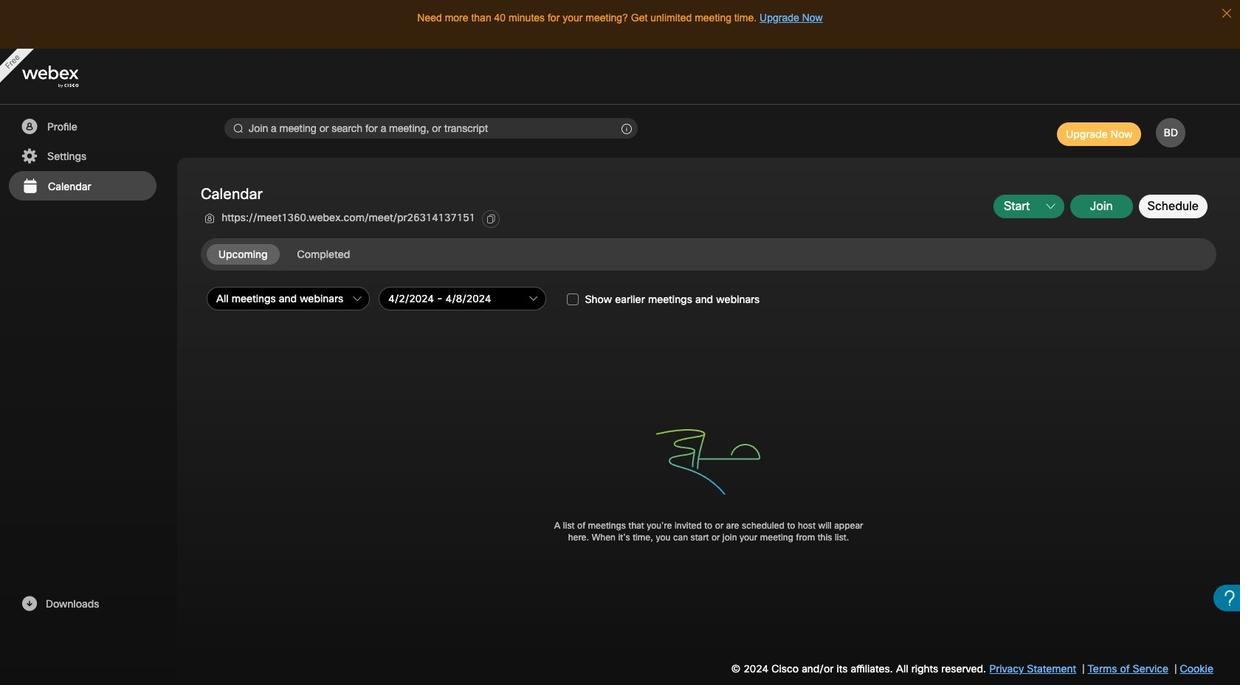 Task type: describe. For each thing, give the bounding box(es) containing it.
start a meeting options image
[[1046, 202, 1055, 211]]

mds content download_filled image
[[20, 596, 38, 613]]



Task type: locate. For each thing, give the bounding box(es) containing it.
1 horizontal spatial tab
[[285, 244, 362, 265]]

tab panel
[[201, 284, 1220, 584]]

calendar element
[[0, 158, 1240, 686]]

cisco webex image
[[22, 66, 111, 88]]

tab panel inside calendar element
[[201, 284, 1220, 584]]

mds settings_filled image
[[20, 148, 38, 165]]

banner
[[0, 49, 1240, 105]]

copy image
[[486, 214, 496, 225]]

mds meetings_filled image
[[21, 178, 39, 196]]

0 horizontal spatial tab
[[207, 244, 279, 265]]

1 tab from the left
[[207, 244, 279, 265]]

tab
[[207, 244, 279, 265], [285, 244, 362, 265]]

tab list
[[207, 244, 368, 265]]

mds people circle_filled image
[[20, 118, 38, 136]]

tab list inside calendar element
[[207, 244, 368, 265]]

2 tab from the left
[[285, 244, 362, 265]]

Join a meeting or search for a meeting, or transcript text field
[[224, 118, 638, 139]]



